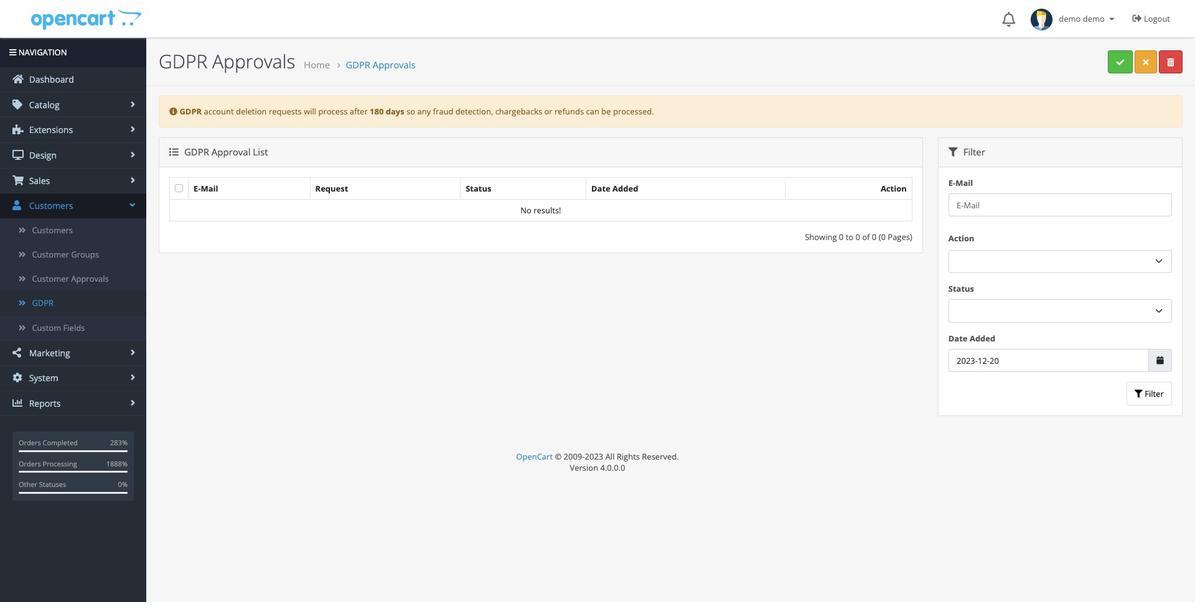 Task type: describe. For each thing, give the bounding box(es) containing it.
share alt image
[[12, 348, 24, 358]]

gdpr right info circle image
[[180, 106, 202, 117]]

processing
[[43, 460, 77, 469]]

Date Added text field
[[949, 349, 1150, 373]]

deletion
[[236, 106, 267, 117]]

home link
[[304, 59, 330, 71]]

demo demo link
[[1025, 0, 1124, 37]]

fields
[[63, 322, 85, 333]]

1 horizontal spatial status
[[949, 283, 975, 295]]

requests
[[269, 106, 302, 117]]

detection,
[[456, 106, 493, 117]]

approvals for customer approvals link at the top of the page
[[71, 273, 109, 285]]

E-Mail text field
[[949, 194, 1173, 217]]

2 demo from the left
[[1083, 13, 1105, 24]]

or
[[545, 106, 553, 117]]

orders processing
[[19, 460, 77, 469]]

demo demo
[[1053, 13, 1107, 24]]

1 vertical spatial customers
[[32, 225, 73, 236]]

custom fields
[[32, 322, 85, 333]]

approval
[[212, 146, 251, 158]]

customer approvals
[[32, 273, 109, 285]]

be
[[602, 106, 611, 117]]

4.0.0.0
[[601, 463, 626, 474]]

sales link
[[0, 168, 146, 193]]

processed.
[[613, 106, 654, 117]]

0 vertical spatial added
[[613, 183, 639, 194]]

1 horizontal spatial e-mail
[[949, 177, 974, 189]]

dashboard link
[[0, 67, 146, 92]]

home image
[[12, 74, 24, 84]]

gdpr right list image
[[184, 146, 209, 158]]

of
[[863, 232, 870, 243]]

opencart
[[516, 451, 553, 463]]

0 horizontal spatial status
[[466, 183, 492, 194]]

all
[[606, 451, 615, 463]]

pages)
[[888, 232, 913, 243]]

1888%
[[106, 460, 128, 469]]

list image
[[169, 148, 179, 157]]

puzzle piece image
[[12, 125, 24, 135]]

2023
[[585, 451, 604, 463]]

sales
[[27, 175, 50, 187]]

reserved.
[[642, 451, 679, 463]]

filter button
[[1127, 383, 1173, 406]]

filter image inside button
[[1135, 390, 1143, 399]]

0 horizontal spatial gdpr approvals
[[159, 49, 295, 74]]

customer groups link
[[0, 243, 146, 267]]

0 vertical spatial customers
[[27, 200, 73, 212]]

shopping cart image
[[12, 175, 24, 185]]

showing
[[805, 232, 837, 243]]

1 horizontal spatial approvals
[[212, 49, 295, 74]]

request
[[315, 183, 348, 194]]

logout link
[[1124, 0, 1183, 37]]

groups
[[71, 249, 99, 260]]

deny image
[[1144, 58, 1149, 66]]

1 horizontal spatial gdpr approvals
[[346, 59, 416, 71]]

chargebacks
[[495, 106, 543, 117]]

chart bar image
[[12, 398, 24, 408]]

other statuses
[[19, 480, 66, 490]]

marketing
[[27, 347, 70, 359]]

tag image
[[12, 100, 24, 109]]

after
[[350, 106, 368, 117]]

orders for orders completed
[[19, 439, 41, 448]]

customer approvals link
[[0, 267, 146, 292]]

2009-
[[564, 451, 585, 463]]

delete image
[[1168, 58, 1175, 66]]

reports link
[[0, 392, 146, 416]]

2 customers link from the top
[[0, 218, 146, 243]]

catalog link
[[0, 93, 146, 117]]

orders completed
[[19, 439, 78, 448]]

custom
[[32, 322, 61, 333]]

home
[[304, 59, 330, 71]]

0 vertical spatial date
[[592, 183, 611, 194]]

0 horizontal spatial date added
[[592, 183, 639, 194]]

©
[[555, 451, 562, 463]]

0 horizontal spatial filter image
[[949, 148, 958, 157]]

1 horizontal spatial added
[[970, 333, 996, 344]]

desktop image
[[12, 150, 24, 160]]

design link
[[0, 143, 146, 168]]

0%
[[118, 480, 128, 490]]

so
[[407, 106, 415, 117]]

gdpr up info circle image
[[159, 49, 208, 74]]

cog image
[[12, 373, 24, 383]]

0 horizontal spatial e-
[[194, 183, 201, 194]]

gdpr approvals link
[[346, 59, 416, 71]]



Task type: locate. For each thing, give the bounding box(es) containing it.
days
[[386, 106, 405, 117]]

1 vertical spatial customer
[[32, 273, 69, 285]]

3 0 from the left
[[872, 232, 877, 243]]

customer inside customer approvals link
[[32, 273, 69, 285]]

action up pages)
[[881, 183, 907, 194]]

added
[[613, 183, 639, 194], [970, 333, 996, 344]]

customer
[[32, 249, 69, 260], [32, 273, 69, 285]]

customer groups
[[32, 249, 99, 260]]

0 vertical spatial orders
[[19, 439, 41, 448]]

fraud
[[433, 106, 454, 117]]

refunds
[[555, 106, 584, 117]]

0 left (0 on the right top of page
[[872, 232, 877, 243]]

283%
[[110, 439, 128, 448]]

0 vertical spatial action
[[881, 183, 907, 194]]

gdpr account deletion requests will process after 180 days so any fraud detection, chargebacks or refunds can be processed.
[[180, 106, 654, 117]]

1 horizontal spatial mail
[[956, 177, 974, 189]]

0 horizontal spatial filter
[[961, 146, 986, 158]]

status
[[466, 183, 492, 194], [949, 283, 975, 295]]

1 horizontal spatial filter image
[[1135, 390, 1143, 399]]

action right pages)
[[949, 233, 975, 244]]

1 vertical spatial filter
[[1143, 389, 1164, 400]]

statuses
[[39, 480, 66, 490]]

gdpr link
[[0, 292, 146, 316]]

orders
[[19, 439, 41, 448], [19, 460, 41, 469]]

1 vertical spatial orders
[[19, 460, 41, 469]]

gdpr approval list
[[182, 146, 268, 158]]

0 horizontal spatial approvals
[[71, 273, 109, 285]]

1 customer from the top
[[32, 249, 69, 260]]

None checkbox
[[175, 185, 183, 193]]

user image
[[12, 201, 24, 211]]

orders up "orders processing"
[[19, 439, 41, 448]]

process
[[319, 106, 348, 117]]

list
[[253, 146, 268, 158]]

results!
[[534, 205, 561, 216]]

2 customer from the top
[[32, 273, 69, 285]]

1 vertical spatial action
[[949, 233, 975, 244]]

navigation
[[16, 47, 67, 58]]

customer for customer groups
[[32, 249, 69, 260]]

completed
[[43, 439, 78, 448]]

customer up customer approvals on the left top of page
[[32, 249, 69, 260]]

account
[[204, 106, 234, 117]]

approvals up deletion
[[212, 49, 295, 74]]

demo
[[1060, 13, 1081, 24], [1083, 13, 1105, 24]]

1 horizontal spatial 0
[[856, 232, 861, 243]]

1 customers link from the top
[[0, 194, 146, 218]]

1 orders from the top
[[19, 439, 41, 448]]

1 horizontal spatial e-
[[949, 177, 956, 189]]

catalog
[[27, 99, 60, 111]]

rights
[[617, 451, 640, 463]]

0 horizontal spatial demo
[[1060, 13, 1081, 24]]

customers down sales
[[27, 200, 73, 212]]

0 vertical spatial status
[[466, 183, 492, 194]]

1 horizontal spatial action
[[949, 233, 975, 244]]

0 vertical spatial customer
[[32, 249, 69, 260]]

extensions link
[[0, 118, 146, 143]]

1 horizontal spatial date added
[[949, 333, 996, 344]]

opencart image
[[30, 7, 142, 30]]

other
[[19, 480, 37, 490]]

2 horizontal spatial 0
[[872, 232, 877, 243]]

customers link up customer groups
[[0, 218, 146, 243]]

custom fields link
[[0, 316, 146, 340]]

system link
[[0, 366, 146, 391]]

gdpr approvals
[[159, 49, 295, 74], [346, 59, 416, 71]]

demo demo image
[[1031, 9, 1053, 31]]

marketing link
[[0, 341, 146, 366]]

design
[[27, 149, 57, 161]]

2 horizontal spatial approvals
[[373, 59, 416, 71]]

0 left the to
[[839, 232, 844, 243]]

bell image
[[1003, 12, 1016, 27]]

reports
[[27, 398, 61, 410]]

date
[[592, 183, 611, 194], [949, 333, 968, 344]]

2 0 from the left
[[856, 232, 861, 243]]

180
[[370, 106, 384, 117]]

demo right demo demo icon
[[1060, 13, 1081, 24]]

dashboard
[[27, 74, 74, 85]]

sign out alt image
[[1133, 14, 1142, 23]]

customer down customer groups
[[32, 273, 69, 285]]

(0
[[879, 232, 886, 243]]

extensions
[[27, 124, 73, 136]]

date added
[[592, 183, 639, 194], [949, 333, 996, 344]]

e-mail
[[949, 177, 974, 189], [194, 183, 218, 194]]

customer inside customer groups link
[[32, 249, 69, 260]]

opencart © 2009-2023 all rights reserved. version 4.0.0.0
[[516, 451, 679, 474]]

1 vertical spatial filter image
[[1135, 390, 1143, 399]]

1 vertical spatial date
[[949, 333, 968, 344]]

customers link down sales link
[[0, 194, 146, 218]]

gdpr right home
[[346, 59, 371, 71]]

1 horizontal spatial date
[[949, 333, 968, 344]]

gdpr up custom
[[32, 298, 54, 309]]

caret down image
[[1107, 15, 1118, 23]]

any
[[418, 106, 431, 117]]

system
[[27, 373, 58, 384]]

customers
[[27, 200, 73, 212], [32, 225, 73, 236]]

orders for orders processing
[[19, 460, 41, 469]]

no results!
[[521, 205, 561, 216]]

gdpr
[[159, 49, 208, 74], [346, 59, 371, 71], [180, 106, 202, 117], [184, 146, 209, 158], [32, 298, 54, 309]]

action
[[881, 183, 907, 194], [949, 233, 975, 244]]

info circle image
[[169, 108, 177, 116]]

0 vertical spatial filter
[[961, 146, 986, 158]]

can
[[586, 106, 600, 117]]

2 orders from the top
[[19, 460, 41, 469]]

no
[[521, 205, 532, 216]]

customers up customer groups
[[32, 225, 73, 236]]

0 left of
[[856, 232, 861, 243]]

filter
[[961, 146, 986, 158], [1143, 389, 1164, 400]]

mail
[[956, 177, 974, 189], [201, 183, 218, 194]]

approve image
[[1117, 58, 1125, 66]]

0 horizontal spatial date
[[592, 183, 611, 194]]

showing 0 to 0 of 0 (0 pages)
[[805, 232, 913, 243]]

approvals
[[212, 49, 295, 74], [373, 59, 416, 71], [71, 273, 109, 285]]

demo left caret down icon
[[1083, 13, 1105, 24]]

0 horizontal spatial action
[[881, 183, 907, 194]]

1 demo from the left
[[1060, 13, 1081, 24]]

0 vertical spatial date added
[[592, 183, 639, 194]]

bars image
[[9, 49, 16, 57]]

orders up "other"
[[19, 460, 41, 469]]

approvals for "gdpr approvals" link
[[373, 59, 416, 71]]

version
[[570, 463, 599, 474]]

1 0 from the left
[[839, 232, 844, 243]]

0 horizontal spatial mail
[[201, 183, 218, 194]]

0 vertical spatial filter image
[[949, 148, 958, 157]]

0 horizontal spatial added
[[613, 183, 639, 194]]

opencart link
[[516, 451, 553, 463]]

1 horizontal spatial demo
[[1083, 13, 1105, 24]]

will
[[304, 106, 316, 117]]

customers link
[[0, 194, 146, 218], [0, 218, 146, 243]]

filter inside filter button
[[1143, 389, 1164, 400]]

gdpr approvals up "account"
[[159, 49, 295, 74]]

0
[[839, 232, 844, 243], [856, 232, 861, 243], [872, 232, 877, 243]]

approvals up days
[[373, 59, 416, 71]]

to
[[846, 232, 854, 243]]

1 vertical spatial added
[[970, 333, 996, 344]]

customer for customer approvals
[[32, 273, 69, 285]]

logout
[[1145, 13, 1171, 24]]

filter image
[[949, 148, 958, 157], [1135, 390, 1143, 399]]

calendar image
[[1157, 357, 1164, 365]]

1 vertical spatial status
[[949, 283, 975, 295]]

1 horizontal spatial filter
[[1143, 389, 1164, 400]]

1 vertical spatial date added
[[949, 333, 996, 344]]

0 horizontal spatial e-mail
[[194, 183, 218, 194]]

approvals down groups
[[71, 273, 109, 285]]

gdpr approvals up the 180
[[346, 59, 416, 71]]

0 horizontal spatial 0
[[839, 232, 844, 243]]



Task type: vqa. For each thing, say whether or not it's contained in the screenshot.
The Gdpr Account Deletion Requests Will Process After 180 Days So Any Fraud Detection, Chargebacks Or Refunds Can Be Processed.
yes



